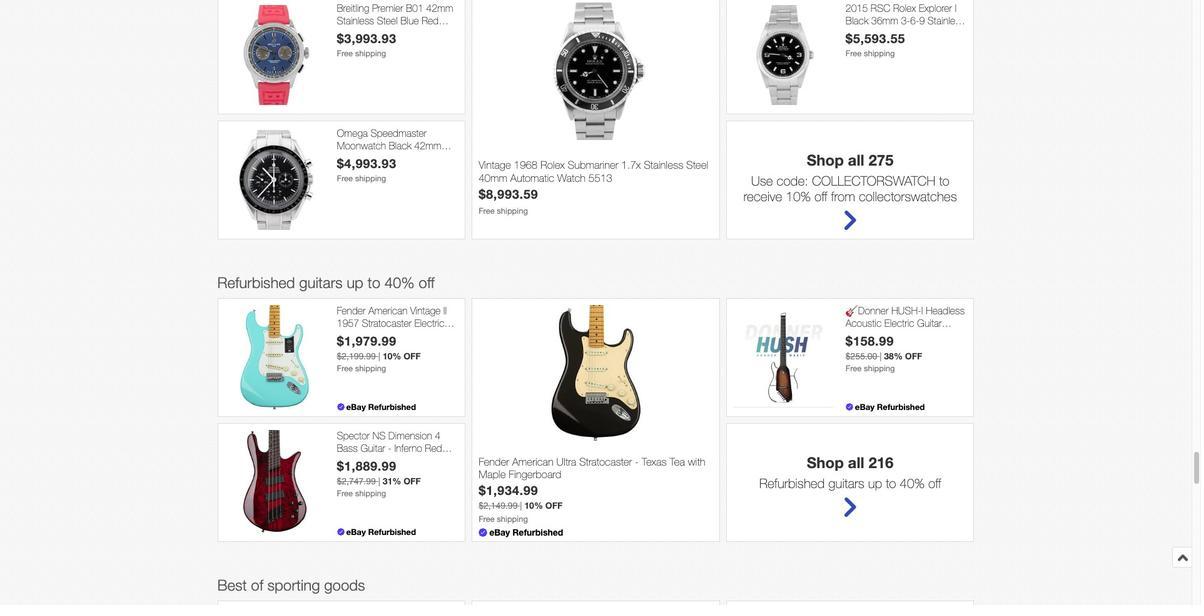 Task type: vqa. For each thing, say whether or not it's contained in the screenshot.
Watches,
no



Task type: describe. For each thing, give the bounding box(es) containing it.
0 vertical spatial up
[[347, 274, 364, 292]]

free inside $1,889.99 $2,747.99 | 31% off free shipping
[[337, 489, 353, 499]]

watch inside omega speedmaster moonwatch black 42mm chronograph steel watch 3590.50.00 b+p
[[418, 152, 445, 163]]

inferno
[[395, 443, 422, 454]]

shipping inside '$158.99 $255.00 | 38% off free shipping'
[[864, 364, 895, 374]]

best
[[217, 577, 247, 595]]

$2,199.99
[[337, 352, 376, 362]]

spector ns dimension 4 bass guitar - inferno red gloss
[[337, 431, 442, 466]]

36mm
[[872, 15, 899, 26]]

- inside fender american ultra stratocaster - texas tea with maple fingerboard $1,934.99 $2,149.99 | 10% off free shipping
[[635, 456, 639, 469]]

american for green
[[369, 306, 408, 317]]

$158.99 $255.00 | 38% off free shipping
[[846, 333, 923, 374]]

ebay refurbished for $1,889.99
[[346, 528, 416, 538]]

breitling premier b01 42mm stainless steel blue red rubber date watch ab0118
[[337, 3, 457, 38]]

all for 275
[[848, 152, 865, 169]]

$1,979.99
[[337, 333, 397, 348]]

off inside the shop all 216 refurbished guitars up to 40% off
[[929, 477, 942, 492]]

31%
[[383, 476, 401, 487]]

shipping inside fender american ultra stratocaster - texas tea with maple fingerboard $1,934.99 $2,149.99 | 10% off free shipping
[[497, 515, 528, 525]]

$158.99
[[846, 333, 894, 348]]

guitar inside "fender american vintage ii 1957 stratocaster electric guitar - seafoam green"
[[337, 330, 362, 341]]

refurb
[[933, 330, 961, 341]]

38%
[[885, 351, 903, 362]]

b+p
[[390, 164, 408, 175]]

red inside breitling premier b01 42mm stainless steel blue red rubber date watch ab0118
[[422, 15, 439, 26]]

shop all 275 use code: collectorswatch to receive 10% off from collectorswatches
[[744, 152, 958, 204]]

shipping inside $1,889.99 $2,747.99 | 31% off free shipping
[[355, 489, 386, 499]]

off inside '$158.99 $255.00 | 38% off free shipping'
[[906, 351, 923, 362]]

ns
[[373, 431, 386, 442]]

2015 rsc rolex explorer i black 36mm 3-6-9 stainless steel oyster watch 114270 link
[[846, 3, 968, 38]]

oyster
[[870, 27, 897, 38]]

collectorswatches
[[859, 189, 958, 204]]

114270
[[929, 27, 962, 38]]

- inside the spector ns dimension 4 bass guitar - inferno red gloss
[[388, 443, 392, 454]]

tea
[[670, 456, 685, 469]]

use
[[751, 174, 773, 189]]

electric inside "fender american vintage ii 1957 stratocaster electric guitar - seafoam green"
[[415, 318, 445, 329]]

ii
[[444, 306, 447, 317]]

| for $158.99
[[880, 352, 882, 362]]

seafoam
[[371, 330, 408, 341]]

$5,593.55
[[846, 31, 906, 46]]

date
[[370, 27, 390, 38]]

stratocaster inside fender american ultra stratocaster - texas tea with maple fingerboard $1,934.99 $2,149.99 | 10% off free shipping
[[580, 456, 632, 469]]

vintage inside "fender american vintage ii 1957 stratocaster electric guitar - seafoam green"
[[410, 306, 441, 317]]

shop all 216 refurbished guitars up to 40% off
[[760, 455, 942, 492]]

gloss
[[337, 455, 361, 466]]

0 horizontal spatial guitars
[[299, 274, 343, 292]]

of
[[251, 577, 263, 595]]

ebay refurbished for $1,934.99
[[490, 528, 564, 539]]

all for 216
[[848, 455, 865, 472]]

acoustic
[[846, 318, 882, 329]]

| for $1,889.99
[[378, 477, 380, 487]]

6-
[[911, 15, 920, 26]]

automatic
[[511, 172, 555, 184]]

free inside '$1,979.99 $2,199.99 | 10% off free shipping'
[[337, 364, 353, 374]]

$1,934.99
[[479, 483, 539, 498]]

$1,889.99
[[337, 459, 397, 474]]

42mm inside omega speedmaster moonwatch black 42mm chronograph steel watch 3590.50.00 b+p
[[415, 140, 442, 151]]

free inside vintage 1968 rolex submariner 1.7x stainless steel 40mm automatic watch 5513 $8,993.59 free shipping
[[479, 206, 495, 216]]

speedmaster
[[371, 128, 427, 139]]

stainless inside 2015 rsc rolex explorer i black 36mm 3-6-9 stainless steel oyster watch 114270
[[928, 15, 965, 26]]

pratice
[[897, 330, 925, 341]]

5513
[[589, 172, 613, 184]]

ebay refurbished for $1,979.99
[[346, 403, 416, 413]]

i inside 🎸donner hush-i headless acoustic electric guitar travel silent pratice | refurb
[[922, 306, 924, 317]]

moonwatch
[[337, 140, 386, 151]]

$3,993.93 free shipping
[[337, 31, 397, 58]]

off inside fender american ultra stratocaster - texas tea with maple fingerboard $1,934.99 $2,149.99 | 10% off free shipping
[[546, 501, 563, 511]]

submariner
[[568, 159, 619, 172]]

sporting
[[268, 577, 320, 595]]

free inside the $4,993.93 free shipping
[[337, 174, 353, 183]]

free inside $3,993.93 free shipping
[[337, 49, 353, 58]]

steel inside vintage 1968 rolex submariner 1.7x stainless steel 40mm automatic watch 5513 $8,993.59 free shipping
[[687, 159, 709, 172]]

- inside "fender american vintage ii 1957 stratocaster electric guitar - seafoam green"
[[365, 330, 368, 341]]

ebay for $158.99
[[855, 403, 875, 413]]

explorer
[[919, 3, 953, 14]]

omega speedmaster moonwatch black 42mm chronograph steel watch 3590.50.00 b+p link
[[337, 128, 459, 175]]

shipping inside '$1,979.99 $2,199.99 | 10% off free shipping'
[[355, 364, 386, 374]]

shipping inside the $4,993.93 free shipping
[[355, 174, 386, 183]]

rubber
[[337, 27, 368, 38]]

fender for green
[[337, 306, 366, 317]]

green
[[411, 330, 437, 341]]

10% inside fender american ultra stratocaster - texas tea with maple fingerboard $1,934.99 $2,149.99 | 10% off free shipping
[[525, 501, 543, 511]]

up inside the shop all 216 refurbished guitars up to 40% off
[[869, 477, 883, 492]]

watch inside 2015 rsc rolex explorer i black 36mm 3-6-9 stainless steel oyster watch 114270
[[900, 27, 926, 38]]

refurbished for $1,889.99
[[368, 528, 416, 538]]

| for $1,979.99
[[378, 352, 380, 362]]

$2,149.99
[[479, 501, 518, 511]]

2015
[[846, 3, 868, 14]]

$5,593.55 free shipping
[[846, 31, 906, 58]]

receive
[[744, 189, 783, 204]]

fender american vintage ii 1957 stratocaster electric guitar - seafoam green
[[337, 306, 447, 341]]

guitar inside the spector ns dimension 4 bass guitar - inferno red gloss
[[361, 443, 385, 454]]

dimension
[[389, 431, 432, 442]]

ebay for $1,934.99
[[490, 528, 510, 539]]

guitar inside 🎸donner hush-i headless acoustic electric guitar travel silent pratice | refurb
[[918, 318, 942, 329]]

rolex for $8,993.59
[[541, 159, 565, 172]]

0 horizontal spatial to
[[368, 274, 381, 292]]

from
[[831, 189, 856, 204]]

chronograph
[[337, 152, 392, 163]]

omega
[[337, 128, 368, 139]]

shop for shop all 216
[[807, 455, 844, 472]]

ultra
[[557, 456, 577, 469]]

breitling premier b01 42mm stainless steel blue red rubber date watch ab0118 link
[[337, 3, 459, 38]]

to for shop all 216
[[886, 477, 897, 492]]

🎸donner
[[846, 306, 889, 317]]

spector ns dimension 4 bass guitar - inferno red gloss link
[[337, 431, 459, 466]]

$4,993.93 free shipping
[[337, 156, 397, 183]]

shipping inside $5,593.55 free shipping
[[864, 49, 895, 58]]

$2,747.99
[[337, 477, 376, 487]]

3-
[[902, 15, 911, 26]]



Task type: locate. For each thing, give the bounding box(es) containing it.
steel
[[377, 15, 398, 26], [846, 27, 867, 38], [394, 152, 415, 163], [687, 159, 709, 172]]

rolex inside 2015 rsc rolex explorer i black 36mm 3-6-9 stainless steel oyster watch 114270
[[894, 3, 916, 14]]

216
[[869, 455, 894, 472]]

1 horizontal spatial rolex
[[894, 3, 916, 14]]

fender inside fender american ultra stratocaster - texas tea with maple fingerboard $1,934.99 $2,149.99 | 10% off free shipping
[[479, 456, 510, 469]]

free down $2,199.99
[[337, 364, 353, 374]]

-
[[365, 330, 368, 341], [388, 443, 392, 454], [635, 456, 639, 469]]

shipping inside vintage 1968 rolex submariner 1.7x stainless steel 40mm automatic watch 5513 $8,993.59 free shipping
[[497, 206, 528, 216]]

1968
[[514, 159, 538, 172]]

ebay refurbished up ns
[[346, 403, 416, 413]]

i left headless
[[922, 306, 924, 317]]

free inside fender american ultra stratocaster - texas tea with maple fingerboard $1,934.99 $2,149.99 | 10% off free shipping
[[479, 515, 495, 525]]

1 vertical spatial -
[[388, 443, 392, 454]]

off
[[815, 189, 828, 204], [419, 274, 435, 292], [404, 351, 421, 362], [906, 351, 923, 362], [404, 476, 421, 487], [929, 477, 942, 492], [546, 501, 563, 511]]

0 vertical spatial vintage
[[479, 159, 511, 172]]

maple
[[479, 469, 506, 481]]

ebay down '$2,149.99'
[[490, 528, 510, 539]]

goods
[[324, 577, 365, 595]]

stainless right '1.7x'
[[644, 159, 684, 172]]

refurbished for $1,979.99
[[368, 403, 416, 413]]

black down speedmaster
[[389, 140, 412, 151]]

free inside $5,593.55 free shipping
[[846, 49, 862, 58]]

rsc
[[871, 3, 891, 14]]

steel inside 2015 rsc rolex explorer i black 36mm 3-6-9 stainless steel oyster watch 114270
[[846, 27, 867, 38]]

42mm down speedmaster
[[415, 140, 442, 151]]

electric up green
[[415, 318, 445, 329]]

2 vertical spatial guitar
[[361, 443, 385, 454]]

0 horizontal spatial electric
[[415, 318, 445, 329]]

1 vertical spatial 10%
[[383, 351, 401, 362]]

1 horizontal spatial guitars
[[829, 477, 865, 492]]

fender up 1957
[[337, 306, 366, 317]]

0 vertical spatial -
[[365, 330, 368, 341]]

2 vertical spatial to
[[886, 477, 897, 492]]

rolex up automatic
[[541, 159, 565, 172]]

american up 'seafoam'
[[369, 306, 408, 317]]

ebay down the $255.00 on the right of the page
[[855, 403, 875, 413]]

1 horizontal spatial i
[[955, 3, 957, 14]]

vintage left ii
[[410, 306, 441, 317]]

fender up maple
[[479, 456, 510, 469]]

shipping down the $5,593.55 at the right of the page
[[864, 49, 895, 58]]

0 horizontal spatial american
[[369, 306, 408, 317]]

1 vertical spatial i
[[922, 306, 924, 317]]

bass
[[337, 443, 358, 454]]

0 vertical spatial fender
[[337, 306, 366, 317]]

stratocaster inside "fender american vintage ii 1957 stratocaster electric guitar - seafoam green"
[[362, 318, 412, 329]]

shop inside shop all 275 use code: collectorswatch to receive 10% off from collectorswatches
[[807, 152, 844, 169]]

rolex up 3-
[[894, 3, 916, 14]]

1 horizontal spatial 40%
[[900, 477, 925, 492]]

watch down speedmaster
[[418, 152, 445, 163]]

- left inferno
[[388, 443, 392, 454]]

1 all from the top
[[848, 152, 865, 169]]

0 vertical spatial rolex
[[894, 3, 916, 14]]

0 vertical spatial 42mm
[[426, 3, 454, 14]]

1 horizontal spatial vintage
[[479, 159, 511, 172]]

refurbished guitars up to 40% off
[[217, 274, 435, 292]]

1 vertical spatial red
[[425, 443, 442, 454]]

2 horizontal spatial 10%
[[786, 189, 811, 204]]

red
[[422, 15, 439, 26], [425, 443, 442, 454]]

0 horizontal spatial 10%
[[383, 351, 401, 362]]

i right explorer
[[955, 3, 957, 14]]

electric down hush-
[[885, 318, 915, 329]]

| down $1,979.99
[[378, 352, 380, 362]]

rolex inside vintage 1968 rolex submariner 1.7x stainless steel 40mm automatic watch 5513 $8,993.59 free shipping
[[541, 159, 565, 172]]

guitars inside the shop all 216 refurbished guitars up to 40% off
[[829, 477, 865, 492]]

| left 38%
[[880, 352, 882, 362]]

1 horizontal spatial electric
[[885, 318, 915, 329]]

texas
[[642, 456, 667, 469]]

$1,979.99 $2,199.99 | 10% off free shipping
[[337, 333, 421, 374]]

ebay
[[346, 403, 366, 413], [855, 403, 875, 413], [346, 528, 366, 538], [490, 528, 510, 539]]

up up 1957
[[347, 274, 364, 292]]

1 horizontal spatial up
[[869, 477, 883, 492]]

guitar down 1957
[[337, 330, 362, 341]]

|
[[928, 330, 930, 341], [378, 352, 380, 362], [880, 352, 882, 362], [378, 477, 380, 487], [520, 501, 522, 511]]

all inside the shop all 216 refurbished guitars up to 40% off
[[848, 455, 865, 472]]

0 horizontal spatial vintage
[[410, 306, 441, 317]]

stratocaster
[[362, 318, 412, 329], [580, 456, 632, 469]]

ebay refurbished down 31%
[[346, 528, 416, 538]]

1 electric from the left
[[415, 318, 445, 329]]

shipping down $2,199.99
[[355, 364, 386, 374]]

american up fingerboard
[[512, 456, 554, 469]]

stainless down breitling
[[337, 15, 374, 26]]

free down the $5,593.55 at the right of the page
[[846, 49, 862, 58]]

1 vertical spatial rolex
[[541, 159, 565, 172]]

0 vertical spatial shop
[[807, 152, 844, 169]]

fender inside "fender american vintage ii 1957 stratocaster electric guitar - seafoam green"
[[337, 306, 366, 317]]

free down the $255.00 on the right of the page
[[846, 364, 862, 374]]

i inside 2015 rsc rolex explorer i black 36mm 3-6-9 stainless steel oyster watch 114270
[[955, 3, 957, 14]]

watch down 6-
[[900, 27, 926, 38]]

1 vertical spatial stratocaster
[[580, 456, 632, 469]]

to
[[940, 174, 950, 189], [368, 274, 381, 292], [886, 477, 897, 492]]

2015 rsc rolex explorer i black 36mm 3-6-9 stainless steel oyster watch 114270
[[846, 3, 965, 38]]

0 vertical spatial all
[[848, 152, 865, 169]]

shipping down $8,993.59
[[497, 206, 528, 216]]

0 horizontal spatial stratocaster
[[362, 318, 412, 329]]

stainless inside breitling premier b01 42mm stainless steel blue red rubber date watch ab0118
[[337, 15, 374, 26]]

red up ab0118
[[422, 15, 439, 26]]

2 horizontal spatial stainless
[[928, 15, 965, 26]]

shipping down the $2,747.99
[[355, 489, 386, 499]]

2 horizontal spatial to
[[940, 174, 950, 189]]

0 vertical spatial i
[[955, 3, 957, 14]]

shipping down $3,993.93
[[355, 49, 386, 58]]

shop inside the shop all 216 refurbished guitars up to 40% off
[[807, 455, 844, 472]]

0 vertical spatial american
[[369, 306, 408, 317]]

2 shop from the top
[[807, 455, 844, 472]]

10% down code:
[[786, 189, 811, 204]]

shipping
[[355, 49, 386, 58], [864, 49, 895, 58], [355, 174, 386, 183], [497, 206, 528, 216], [355, 364, 386, 374], [864, 364, 895, 374], [355, 489, 386, 499], [497, 515, 528, 525]]

american for $1,934.99
[[512, 456, 554, 469]]

0 vertical spatial 10%
[[786, 189, 811, 204]]

1 vertical spatial all
[[848, 455, 865, 472]]

0 vertical spatial red
[[422, 15, 439, 26]]

breitling
[[337, 3, 369, 14]]

electric
[[415, 318, 445, 329], [885, 318, 915, 329]]

1 vertical spatial 40%
[[900, 477, 925, 492]]

$8,993.59
[[479, 186, 539, 201]]

all
[[848, 152, 865, 169], [848, 455, 865, 472]]

fender for $1,934.99
[[479, 456, 510, 469]]

off inside '$1,979.99 $2,199.99 | 10% off free shipping'
[[404, 351, 421, 362]]

1.7x
[[622, 159, 641, 172]]

silent
[[872, 330, 895, 341]]

guitar down ns
[[361, 443, 385, 454]]

black
[[846, 15, 869, 26], [389, 140, 412, 151]]

stainless inside vintage 1968 rolex submariner 1.7x stainless steel 40mm automatic watch 5513 $8,993.59 free shipping
[[644, 159, 684, 172]]

stratocaster right 'ultra'
[[580, 456, 632, 469]]

$4,993.93
[[337, 156, 397, 171]]

| inside '$158.99 $255.00 | 38% off free shipping'
[[880, 352, 882, 362]]

to down 216
[[886, 477, 897, 492]]

0 horizontal spatial black
[[389, 140, 412, 151]]

| down $1,934.99
[[520, 501, 522, 511]]

steel inside omega speedmaster moonwatch black 42mm chronograph steel watch 3590.50.00 b+p
[[394, 152, 415, 163]]

watch inside vintage 1968 rolex submariner 1.7x stainless steel 40mm automatic watch 5513 $8,993.59 free shipping
[[558, 172, 586, 184]]

red inside the spector ns dimension 4 bass guitar - inferno red gloss
[[425, 443, 442, 454]]

watch down submariner
[[558, 172, 586, 184]]

red down 4
[[425, 443, 442, 454]]

to up "fender american vintage ii 1957 stratocaster electric guitar - seafoam green"
[[368, 274, 381, 292]]

1957
[[337, 318, 359, 329]]

| left refurb
[[928, 330, 930, 341]]

0 vertical spatial guitars
[[299, 274, 343, 292]]

0 vertical spatial guitar
[[918, 318, 942, 329]]

1 vertical spatial american
[[512, 456, 554, 469]]

0 horizontal spatial fender
[[337, 306, 366, 317]]

🎸donner hush-i headless acoustic electric guitar travel silent pratice | refurb link
[[846, 306, 968, 341]]

blue
[[401, 15, 419, 26]]

black inside omega speedmaster moonwatch black 42mm chronograph steel watch 3590.50.00 b+p
[[389, 140, 412, 151]]

premier
[[372, 3, 403, 14]]

1 vertical spatial black
[[389, 140, 412, 151]]

$1,889.99 $2,747.99 | 31% off free shipping
[[337, 459, 421, 499]]

42mm inside breitling premier b01 42mm stainless steel blue red rubber date watch ab0118
[[426, 3, 454, 14]]

shipping down 38%
[[864, 364, 895, 374]]

ebay down the $2,747.99
[[346, 528, 366, 538]]

omega speedmaster moonwatch black 42mm chronograph steel watch 3590.50.00 b+p
[[337, 128, 445, 175]]

| inside '$1,979.99 $2,199.99 | 10% off free shipping'
[[378, 352, 380, 362]]

to for shop all 275
[[940, 174, 950, 189]]

1 horizontal spatial black
[[846, 15, 869, 26]]

watch down blue
[[393, 27, 419, 38]]

free
[[337, 49, 353, 58], [846, 49, 862, 58], [337, 174, 353, 183], [479, 206, 495, 216], [337, 364, 353, 374], [846, 364, 862, 374], [337, 489, 353, 499], [479, 515, 495, 525]]

with
[[688, 456, 706, 469]]

2 vertical spatial -
[[635, 456, 639, 469]]

guitar down headless
[[918, 318, 942, 329]]

0 vertical spatial black
[[846, 15, 869, 26]]

1 horizontal spatial american
[[512, 456, 554, 469]]

0 vertical spatial 40%
[[385, 274, 415, 292]]

steel inside breitling premier b01 42mm stainless steel blue red rubber date watch ab0118
[[377, 15, 398, 26]]

9
[[920, 15, 925, 26]]

vintage 1968 rolex submariner 1.7x stainless steel 40mm automatic watch 5513 $8,993.59 free shipping
[[479, 159, 709, 216]]

1 horizontal spatial to
[[886, 477, 897, 492]]

ebay for $1,979.99
[[346, 403, 366, 413]]

| left 31%
[[378, 477, 380, 487]]

2 all from the top
[[848, 455, 865, 472]]

b01
[[406, 3, 424, 14]]

1 vertical spatial fender
[[479, 456, 510, 469]]

fender american ultra stratocaster - texas tea with maple fingerboard $1,934.99 $2,149.99 | 10% off free shipping
[[479, 456, 706, 525]]

stainless up 114270
[[928, 15, 965, 26]]

vintage 1968 rolex submariner 1.7x stainless steel 40mm automatic watch 5513 link
[[479, 159, 713, 186]]

free down $4,993.93
[[337, 174, 353, 183]]

0 horizontal spatial stainless
[[337, 15, 374, 26]]

1 shop from the top
[[807, 152, 844, 169]]

| inside 🎸donner hush-i headless acoustic electric guitar travel silent pratice | refurb
[[928, 330, 930, 341]]

1 horizontal spatial 10%
[[525, 501, 543, 511]]

refurbished
[[217, 274, 295, 292], [368, 403, 416, 413], [877, 403, 925, 413], [760, 477, 825, 492], [368, 528, 416, 538], [513, 528, 564, 539]]

refurbished for $1,934.99
[[513, 528, 564, 539]]

refurbished inside the shop all 216 refurbished guitars up to 40% off
[[760, 477, 825, 492]]

to up collectorswatches
[[940, 174, 950, 189]]

$3,993.93
[[337, 31, 397, 46]]

0 vertical spatial to
[[940, 174, 950, 189]]

1 vertical spatial vintage
[[410, 306, 441, 317]]

shop up code:
[[807, 152, 844, 169]]

| inside fender american ultra stratocaster - texas tea with maple fingerboard $1,934.99 $2,149.99 | 10% off free shipping
[[520, 501, 522, 511]]

ab0118
[[422, 27, 457, 38]]

i
[[955, 3, 957, 14], [922, 306, 924, 317]]

shop for shop all 275
[[807, 152, 844, 169]]

0 horizontal spatial i
[[922, 306, 924, 317]]

to inside shop all 275 use code: collectorswatch to receive 10% off from collectorswatches
[[940, 174, 950, 189]]

electric inside 🎸donner hush-i headless acoustic electric guitar travel silent pratice | refurb
[[885, 318, 915, 329]]

ebay up spector
[[346, 403, 366, 413]]

42mm up ab0118
[[426, 3, 454, 14]]

$255.00
[[846, 352, 878, 362]]

vintage inside vintage 1968 rolex submariner 1.7x stainless steel 40mm automatic watch 5513 $8,993.59 free shipping
[[479, 159, 511, 172]]

🎸donner hush-i headless acoustic electric guitar travel silent pratice | refurb
[[846, 306, 965, 341]]

ebay refurbished for $158.99
[[855, 403, 925, 413]]

all left '275'
[[848, 152, 865, 169]]

fender
[[337, 306, 366, 317], [479, 456, 510, 469]]

2 electric from the left
[[885, 318, 915, 329]]

1 vertical spatial up
[[869, 477, 883, 492]]

all left 216
[[848, 455, 865, 472]]

1 vertical spatial 42mm
[[415, 140, 442, 151]]

0 vertical spatial stratocaster
[[362, 318, 412, 329]]

40%
[[385, 274, 415, 292], [900, 477, 925, 492]]

- left texas
[[635, 456, 639, 469]]

all inside shop all 275 use code: collectorswatch to receive 10% off from collectorswatches
[[848, 152, 865, 169]]

stainless
[[337, 15, 374, 26], [928, 15, 965, 26], [644, 159, 684, 172]]

10% down $1,934.99
[[525, 501, 543, 511]]

| inside $1,889.99 $2,747.99 | 31% off free shipping
[[378, 477, 380, 487]]

shop left 216
[[807, 455, 844, 472]]

off inside $1,889.99 $2,747.99 | 31% off free shipping
[[404, 476, 421, 487]]

40mm
[[479, 172, 508, 184]]

american inside fender american ultra stratocaster - texas tea with maple fingerboard $1,934.99 $2,149.99 | 10% off free shipping
[[512, 456, 554, 469]]

10% inside shop all 275 use code: collectorswatch to receive 10% off from collectorswatches
[[786, 189, 811, 204]]

travel
[[846, 330, 869, 341]]

free down '$2,149.99'
[[479, 515, 495, 525]]

vintage
[[479, 159, 511, 172], [410, 306, 441, 317]]

hush-
[[892, 306, 922, 317]]

10% down 'seafoam'
[[383, 351, 401, 362]]

shipping down '$2,149.99'
[[497, 515, 528, 525]]

off inside shop all 275 use code: collectorswatch to receive 10% off from collectorswatches
[[815, 189, 828, 204]]

free down the $2,747.99
[[337, 489, 353, 499]]

1 vertical spatial to
[[368, 274, 381, 292]]

collectorswatch
[[812, 174, 936, 189]]

1 vertical spatial shop
[[807, 455, 844, 472]]

american inside "fender american vintage ii 1957 stratocaster electric guitar - seafoam green"
[[369, 306, 408, 317]]

0 horizontal spatial rolex
[[541, 159, 565, 172]]

vintage up 40mm
[[479, 159, 511, 172]]

watch inside breitling premier b01 42mm stainless steel blue red rubber date watch ab0118
[[393, 27, 419, 38]]

fingerboard
[[509, 469, 562, 481]]

4
[[435, 431, 441, 442]]

1 horizontal spatial -
[[388, 443, 392, 454]]

2 horizontal spatial -
[[635, 456, 639, 469]]

10% inside '$1,979.99 $2,199.99 | 10% off free shipping'
[[383, 351, 401, 362]]

- left 'seafoam'
[[365, 330, 368, 341]]

free down rubber
[[337, 49, 353, 58]]

1 horizontal spatial stratocaster
[[580, 456, 632, 469]]

1 vertical spatial guitar
[[337, 330, 362, 341]]

ebay refurbished down '$2,149.99'
[[490, 528, 564, 539]]

1 horizontal spatial fender
[[479, 456, 510, 469]]

free inside '$158.99 $255.00 | 38% off free shipping'
[[846, 364, 862, 374]]

1 horizontal spatial stainless
[[644, 159, 684, 172]]

up down 216
[[869, 477, 883, 492]]

3590.50.00
[[337, 164, 387, 175]]

1 vertical spatial guitars
[[829, 477, 865, 492]]

black inside 2015 rsc rolex explorer i black 36mm 3-6-9 stainless steel oyster watch 114270
[[846, 15, 869, 26]]

shipping inside $3,993.93 free shipping
[[355, 49, 386, 58]]

ebay refurbished
[[346, 403, 416, 413], [855, 403, 925, 413], [346, 528, 416, 538], [490, 528, 564, 539]]

shipping down $4,993.93
[[355, 174, 386, 183]]

fender american vintage ii 1957 stratocaster electric guitar - seafoam green link
[[337, 306, 459, 341]]

code:
[[777, 174, 809, 189]]

to inside the shop all 216 refurbished guitars up to 40% off
[[886, 477, 897, 492]]

2 vertical spatial 10%
[[525, 501, 543, 511]]

free down $8,993.59
[[479, 206, 495, 216]]

ebay refurbished down 38%
[[855, 403, 925, 413]]

0 horizontal spatial 40%
[[385, 274, 415, 292]]

ebay for $1,889.99
[[346, 528, 366, 538]]

10%
[[786, 189, 811, 204], [383, 351, 401, 362], [525, 501, 543, 511]]

275
[[869, 152, 894, 169]]

best of sporting goods
[[217, 577, 365, 595]]

0 horizontal spatial -
[[365, 330, 368, 341]]

rolex for steel
[[894, 3, 916, 14]]

refurbished for $158.99
[[877, 403, 925, 413]]

40% inside the shop all 216 refurbished guitars up to 40% off
[[900, 477, 925, 492]]

0 horizontal spatial up
[[347, 274, 364, 292]]

black down 2015
[[846, 15, 869, 26]]

stratocaster up 'seafoam'
[[362, 318, 412, 329]]



